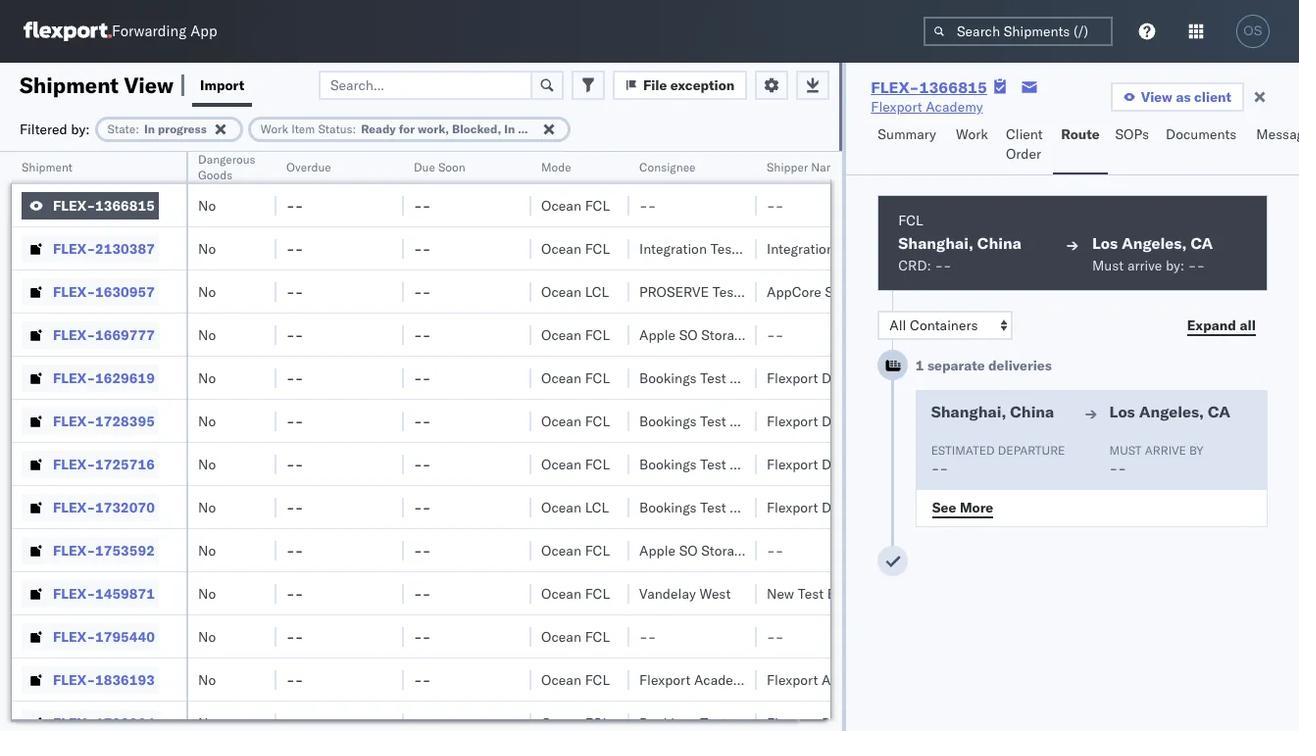 Task type: locate. For each thing, give the bounding box(es) containing it.
2 bookings from the top
[[640, 412, 697, 430]]

1 horizontal spatial in
[[504, 121, 515, 136]]

shipment down filtered
[[22, 160, 73, 175]]

ocean fcl
[[541, 197, 610, 214], [541, 240, 610, 257], [541, 326, 610, 344], [541, 369, 610, 387], [541, 412, 610, 430], [541, 456, 610, 473], [541, 542, 610, 560], [541, 585, 610, 603], [541, 628, 610, 646], [541, 671, 610, 689]]

4 flexport demo shipper co. from the top
[[767, 499, 933, 516]]

see more
[[933, 499, 994, 516]]

1 separate deliveries
[[916, 357, 1052, 375]]

no for flex-1728395
[[198, 412, 216, 430]]

flex-1669777 button
[[22, 321, 159, 349]]

2 not from the top
[[785, 542, 812, 560]]

0 horizontal spatial progress
[[158, 121, 207, 136]]

arrive inside 'must arrive by --'
[[1145, 443, 1187, 458]]

0 horizontal spatial by:
[[71, 120, 90, 138]]

(sz)
[[883, 671, 916, 689]]

0 vertical spatial china
[[978, 233, 1022, 253]]

2 flexport demo shipper co. from the top
[[767, 412, 933, 430]]

academy right inc.
[[822, 671, 879, 689]]

china up departure
[[1011, 402, 1055, 422]]

due soon
[[414, 160, 466, 175]]

angeles, up by
[[1139, 402, 1205, 422]]

flex-1836193 button
[[22, 666, 159, 694]]

1795440
[[95, 628, 155, 646]]

ltd.
[[919, 671, 944, 689]]

goods
[[198, 168, 233, 182]]

work button
[[948, 117, 998, 175]]

progress up mode
[[518, 121, 567, 136]]

flex- for flex-1728395 button
[[53, 412, 95, 430]]

5 no from the top
[[198, 369, 216, 387]]

status
[[318, 121, 353, 136]]

3 no from the top
[[198, 283, 216, 301]]

must for must arrive by --
[[1110, 443, 1142, 458]]

app
[[190, 22, 217, 41]]

fcl for flex-1795440
[[585, 628, 610, 646]]

flex- for flex-1753592 "button"
[[53, 542, 95, 560]]

0 vertical spatial not
[[785, 326, 812, 344]]

fcl for flex-1836193
[[585, 671, 610, 689]]

must for must arrive by: --
[[1093, 257, 1124, 275]]

3 resize handle column header from the left
[[381, 152, 404, 732]]

12 no from the top
[[198, 671, 216, 689]]

0 vertical spatial storage
[[701, 326, 749, 344]]

7 no from the top
[[198, 456, 216, 473]]

test for flex-1732070
[[700, 499, 726, 516]]

appcore supply ltd
[[767, 283, 892, 301]]

work inside work button
[[956, 126, 989, 143]]

0 vertical spatial shipment
[[20, 71, 119, 99]]

los up 'must arrive by --' on the bottom right
[[1110, 402, 1136, 422]]

0 vertical spatial must
[[1093, 257, 1124, 275]]

4 no from the top
[[198, 326, 216, 344]]

1366815 up 2130387
[[95, 197, 155, 214]]

1 vertical spatial ocean lcl
[[541, 499, 609, 516]]

6 ocean fcl from the top
[[541, 456, 610, 473]]

so for flex-1669777
[[679, 326, 698, 344]]

2 so from the top
[[679, 542, 698, 560]]

state : in progress
[[108, 121, 207, 136]]

11 no from the top
[[198, 628, 216, 646]]

1 vertical spatial not
[[785, 542, 812, 560]]

ca up must arrive by: --
[[1191, 233, 1214, 253]]

vandelay
[[640, 585, 696, 603]]

flexport demo shipper co. for 1629619
[[767, 369, 933, 387]]

0 horizontal spatial work
[[261, 121, 288, 136]]

1 flexport demo shipper co. from the top
[[767, 369, 933, 387]]

flex-1366815 inside 'button'
[[53, 197, 155, 214]]

0 vertical spatial by:
[[71, 120, 90, 138]]

: down shipment view
[[136, 121, 139, 136]]

1725716
[[95, 456, 155, 473]]

: left the ready
[[353, 121, 356, 136]]

ocean for 2130387
[[541, 240, 582, 257]]

1 no from the top
[[198, 197, 216, 214]]

4 ocean from the top
[[541, 326, 582, 344]]

no for flex-1459871
[[198, 585, 216, 603]]

0 vertical spatial so
[[679, 326, 698, 344]]

apple so storage (do not use) down account
[[640, 326, 851, 344]]

flex- inside button
[[53, 456, 95, 473]]

0 vertical spatial (do
[[753, 326, 781, 344]]

4 bookings test consignee from the top
[[640, 499, 796, 516]]

0 vertical spatial shanghai,
[[899, 233, 974, 253]]

lcl for proserve
[[585, 283, 609, 301]]

flex-1732070
[[53, 499, 155, 516]]

2 resize handle column header from the left
[[253, 152, 277, 732]]

bookings for flex-1728395
[[640, 412, 697, 430]]

2 progress from the left
[[518, 121, 567, 136]]

ocean
[[541, 197, 582, 214], [541, 240, 582, 257], [541, 283, 582, 301], [541, 326, 582, 344], [541, 369, 582, 387], [541, 412, 582, 430], [541, 456, 582, 473], [541, 499, 582, 516], [541, 542, 582, 560], [541, 585, 582, 603], [541, 628, 582, 646], [541, 671, 582, 689]]

los angeles, ca
[[1093, 233, 1214, 253], [1110, 402, 1231, 422]]

expand
[[1188, 316, 1237, 334]]

flex-1366815 link
[[871, 77, 988, 97]]

file exception
[[643, 76, 735, 94]]

flex-1366815 down "shipment" button
[[53, 197, 155, 214]]

1 vertical spatial 1366815
[[95, 197, 155, 214]]

no for flex-1795440
[[198, 628, 216, 646]]

2 apple so storage (do not use) from the top
[[640, 542, 851, 560]]

1 co. from the top
[[914, 369, 933, 387]]

ocean for 1836193
[[541, 671, 582, 689]]

flexport for flex-1732070
[[767, 499, 818, 516]]

0 vertical spatial apple so storage (do not use)
[[640, 326, 851, 344]]

1 horizontal spatial 1366815
[[920, 77, 988, 97]]

1 vertical spatial lcl
[[585, 499, 609, 516]]

progress
[[158, 121, 207, 136], [518, 121, 567, 136]]

flex- for "flex-1366815" 'button'
[[53, 197, 95, 214]]

0 vertical spatial ocean lcl
[[541, 283, 609, 301]]

3 bookings test consignee from the top
[[640, 456, 796, 473]]

1 apple so storage (do not use) from the top
[[640, 326, 851, 344]]

work for work item status : ready for work, blocked, in progress
[[261, 121, 288, 136]]

7 ocean fcl from the top
[[541, 542, 610, 560]]

1 use) from the top
[[816, 326, 851, 344]]

(do down account
[[753, 326, 781, 344]]

documents button
[[1158, 117, 1249, 175]]

flex- for 'flex-1725716' button
[[53, 456, 95, 473]]

new
[[767, 585, 795, 603]]

4 demo from the top
[[822, 499, 858, 516]]

departure
[[998, 443, 1066, 458]]

shanghai, china down 1 separate deliveries
[[932, 402, 1055, 422]]

1366815 up 'flexport academy'
[[920, 77, 988, 97]]

1 vertical spatial china
[[1011, 402, 1055, 422]]

apple so storage (do not use) up west
[[640, 542, 851, 560]]

route button
[[1054, 117, 1108, 175]]

lcl for bookings
[[585, 499, 609, 516]]

0 vertical spatial shanghai, china
[[899, 233, 1022, 253]]

2 ocean lcl from the top
[[541, 499, 609, 516]]

expand all
[[1188, 316, 1256, 334]]

ocean fcl for flex-2130387
[[541, 240, 610, 257]]

ocean lcl for bookings test consignee
[[541, 499, 609, 516]]

crd:
[[899, 257, 932, 275]]

flexport academy (sz) ltd.
[[767, 671, 944, 689]]

so down proserve
[[679, 326, 698, 344]]

test for flex-1629619
[[700, 369, 726, 387]]

shanghai, china up the crd: --
[[899, 233, 1022, 253]]

6 resize handle column header from the left
[[734, 152, 757, 732]]

(do
[[753, 326, 781, 344], [753, 542, 781, 560]]

flexport demo shipper co. for 1732070
[[767, 499, 933, 516]]

ocean fcl for flex-1795440
[[541, 628, 610, 646]]

by: right filtered
[[71, 120, 90, 138]]

flex- up flex-1836193 button
[[53, 628, 95, 646]]

1 horizontal spatial academy
[[822, 671, 879, 689]]

must inside 'must arrive by --'
[[1110, 443, 1142, 458]]

item
[[291, 121, 315, 136]]

1 vertical spatial shipment
[[22, 160, 73, 175]]

view up state : in progress at the top of the page
[[124, 71, 174, 99]]

-
[[286, 197, 295, 214], [295, 197, 303, 214], [414, 197, 422, 214], [422, 197, 431, 214], [640, 197, 648, 214], [648, 197, 657, 214], [767, 197, 776, 214], [776, 197, 784, 214], [286, 240, 295, 257], [295, 240, 303, 257], [414, 240, 422, 257], [422, 240, 431, 257], [935, 257, 944, 275], [944, 257, 952, 275], [1189, 257, 1197, 275], [1197, 257, 1206, 275], [286, 283, 295, 301], [295, 283, 303, 301], [414, 283, 422, 301], [422, 283, 431, 301], [286, 326, 295, 344], [295, 326, 303, 344], [414, 326, 422, 344], [422, 326, 431, 344], [767, 326, 776, 344], [776, 326, 784, 344], [286, 369, 295, 387], [295, 369, 303, 387], [414, 369, 422, 387], [422, 369, 431, 387], [286, 412, 295, 430], [295, 412, 303, 430], [414, 412, 422, 430], [422, 412, 431, 430], [286, 456, 295, 473], [295, 456, 303, 473], [414, 456, 422, 473], [422, 456, 431, 473], [932, 460, 940, 478], [940, 460, 949, 478], [1110, 460, 1118, 478], [1118, 460, 1127, 478], [286, 499, 295, 516], [295, 499, 303, 516], [414, 499, 422, 516], [422, 499, 431, 516], [286, 542, 295, 560], [295, 542, 303, 560], [414, 542, 422, 560], [422, 542, 431, 560], [767, 542, 776, 560], [776, 542, 784, 560], [286, 585, 295, 603], [295, 585, 303, 603], [414, 585, 422, 603], [422, 585, 431, 603], [286, 628, 295, 646], [295, 628, 303, 646], [414, 628, 422, 646], [422, 628, 431, 646], [640, 628, 648, 646], [648, 628, 657, 646], [767, 628, 776, 646], [776, 628, 784, 646], [286, 671, 295, 689], [295, 671, 303, 689], [414, 671, 422, 689], [422, 671, 431, 689]]

storage down proserve test account
[[701, 326, 749, 344]]

no for flex-2130387
[[198, 240, 216, 257]]

2 ocean fcl from the top
[[541, 240, 610, 257]]

apple for flex-1753592
[[640, 542, 676, 560]]

bookings for flex-1725716
[[640, 456, 697, 473]]

1 ocean fcl from the top
[[541, 197, 610, 214]]

bookings test consignee for flex-1728395
[[640, 412, 796, 430]]

bookings test consignee for flex-1629619
[[640, 369, 796, 387]]

no
[[198, 197, 216, 214], [198, 240, 216, 257], [198, 283, 216, 301], [198, 326, 216, 344], [198, 369, 216, 387], [198, 412, 216, 430], [198, 456, 216, 473], [198, 499, 216, 516], [198, 542, 216, 560], [198, 585, 216, 603], [198, 628, 216, 646], [198, 671, 216, 689]]

consignee for flex-1629619
[[730, 369, 796, 387]]

use) up new test entity 2
[[816, 542, 851, 560]]

flex-1630957
[[53, 283, 155, 301]]

china
[[978, 233, 1022, 253], [1011, 402, 1055, 422]]

not up new
[[785, 542, 812, 560]]

flex- down "shipment" button
[[53, 197, 95, 214]]

flex-1366815 button
[[22, 192, 159, 219]]

shipment up filtered by:
[[20, 71, 119, 99]]

by:
[[71, 120, 90, 138], [1166, 257, 1185, 275]]

flex- down flex-1630957 button
[[53, 326, 95, 344]]

1 not from the top
[[785, 326, 812, 344]]

1 lcl from the top
[[585, 283, 609, 301]]

apple down proserve
[[640, 326, 676, 344]]

1 vertical spatial los angeles, ca
[[1110, 402, 1231, 422]]

flex-1753592
[[53, 542, 155, 560]]

2
[[868, 585, 876, 603]]

flex- up flex-1753592 "button"
[[53, 499, 95, 516]]

2 ocean from the top
[[541, 240, 582, 257]]

flex- down flex-1753592 "button"
[[53, 585, 95, 603]]

test for flex-1728395
[[700, 412, 726, 430]]

storage
[[701, 326, 749, 344], [701, 542, 749, 560]]

1 horizontal spatial flex-1366815
[[871, 77, 988, 97]]

1669777
[[95, 326, 155, 344]]

8 ocean from the top
[[541, 499, 582, 516]]

12 ocean from the top
[[541, 671, 582, 689]]

10 ocean fcl from the top
[[541, 671, 610, 689]]

storage for flex-1669777
[[701, 326, 749, 344]]

arrive for by
[[1145, 443, 1187, 458]]

lcl
[[585, 283, 609, 301], [585, 499, 609, 516]]

progress up dangerous
[[158, 121, 207, 136]]

4 ocean fcl from the top
[[541, 369, 610, 387]]

10 ocean from the top
[[541, 585, 582, 603]]

flexport demo shipper co. for 1728395
[[767, 412, 933, 430]]

bookings for flex-1732070
[[640, 499, 697, 516]]

1 horizontal spatial progress
[[518, 121, 567, 136]]

arrive for by:
[[1128, 257, 1163, 275]]

so
[[679, 326, 698, 344], [679, 542, 698, 560]]

2 horizontal spatial academy
[[926, 98, 983, 116]]

1366815 inside "flex-1366815" 'button'
[[95, 197, 155, 214]]

0 horizontal spatial academy
[[694, 671, 751, 689]]

1 storage from the top
[[701, 326, 749, 344]]

in right state
[[144, 121, 155, 136]]

6 ocean from the top
[[541, 412, 582, 430]]

1 vertical spatial by:
[[1166, 257, 1185, 275]]

fcl for flex-1725716
[[585, 456, 610, 473]]

1 ocean lcl from the top
[[541, 283, 609, 301]]

work left 'client'
[[956, 126, 989, 143]]

co. for flex-1725716
[[914, 456, 933, 473]]

flex- up the flex-1732070 button on the left of the page
[[53, 456, 95, 473]]

1630957
[[95, 283, 155, 301]]

0 vertical spatial lcl
[[585, 283, 609, 301]]

1 horizontal spatial :
[[353, 121, 356, 136]]

los angeles, ca up must arrive by: --
[[1093, 233, 1214, 253]]

0 vertical spatial angeles,
[[1122, 233, 1187, 253]]

flex-2130387 button
[[22, 235, 159, 262]]

by: up expand all 'button'
[[1166, 257, 1185, 275]]

0 vertical spatial apple
[[640, 326, 676, 344]]

0 horizontal spatial 1366815
[[95, 197, 155, 214]]

shipment button
[[12, 156, 167, 176]]

9 no from the top
[[198, 542, 216, 560]]

0 vertical spatial use)
[[816, 326, 851, 344]]

ocean fcl for flex-1366815
[[541, 197, 610, 214]]

apple up the vandelay
[[640, 542, 676, 560]]

0 vertical spatial flex-1366815
[[871, 77, 988, 97]]

3 bookings from the top
[[640, 456, 697, 473]]

3 ocean fcl from the top
[[541, 326, 610, 344]]

co.
[[914, 369, 933, 387], [914, 412, 933, 430], [914, 456, 933, 473], [914, 499, 933, 516]]

1 vertical spatial so
[[679, 542, 698, 560]]

2 use) from the top
[[816, 542, 851, 560]]

1 vertical spatial storage
[[701, 542, 749, 560]]

shanghai, up the crd: --
[[899, 233, 974, 253]]

2 storage from the top
[[701, 542, 749, 560]]

flex- down flex-1795440 button
[[53, 671, 95, 689]]

flex- down flex-1629619 button
[[53, 412, 95, 430]]

los up must arrive by: --
[[1093, 233, 1118, 253]]

1 bookings test consignee from the top
[[640, 369, 796, 387]]

resize handle column header for mode
[[606, 152, 630, 732]]

1 vertical spatial angeles,
[[1139, 402, 1205, 422]]

use) for flex-1753592
[[816, 542, 851, 560]]

1 demo from the top
[[822, 369, 858, 387]]

resize handle column header for consignee
[[734, 152, 757, 732]]

forwarding app link
[[24, 22, 217, 41]]

3 co. from the top
[[914, 456, 933, 473]]

4 co. from the top
[[914, 499, 933, 516]]

crd: --
[[899, 257, 952, 275]]

must arrive by --
[[1110, 443, 1204, 478]]

(do up new
[[753, 542, 781, 560]]

2 demo from the top
[[822, 412, 858, 430]]

flex-1725716 button
[[22, 451, 159, 478]]

Search... text field
[[319, 70, 533, 100]]

fcl for flex-1753592
[[585, 542, 610, 560]]

academy for flexport academy (sz) ltd.
[[822, 671, 879, 689]]

2 lcl from the top
[[585, 499, 609, 516]]

must arrive by: --
[[1093, 257, 1206, 275]]

ready
[[361, 121, 396, 136]]

1 vertical spatial flex-1366815
[[53, 197, 155, 214]]

demo for 1728395
[[822, 412, 858, 430]]

china down order
[[978, 233, 1022, 253]]

view left as
[[1141, 88, 1173, 106]]

work left item
[[261, 121, 288, 136]]

1 horizontal spatial by:
[[1166, 257, 1185, 275]]

in
[[144, 121, 155, 136], [504, 121, 515, 136]]

flex- down the flex-1732070 button on the left of the page
[[53, 542, 95, 560]]

1 vertical spatial arrive
[[1145, 443, 1187, 458]]

os button
[[1231, 9, 1276, 54]]

in right blocked,
[[504, 121, 515, 136]]

1629619
[[95, 369, 155, 387]]

ocean for 1669777
[[541, 326, 582, 344]]

storage up west
[[701, 542, 749, 560]]

flex- up 'flexport academy'
[[871, 77, 920, 97]]

test
[[713, 283, 739, 301], [700, 369, 726, 387], [700, 412, 726, 430], [700, 456, 726, 473], [700, 499, 726, 516], [798, 585, 824, 603]]

6 no from the top
[[198, 412, 216, 430]]

use)
[[816, 326, 851, 344], [816, 542, 851, 560]]

5 ocean from the top
[[541, 369, 582, 387]]

1 vertical spatial apple so storage (do not use)
[[640, 542, 851, 560]]

ocean for 1732070
[[541, 499, 582, 516]]

los
[[1093, 233, 1118, 253], [1110, 402, 1136, 422]]

1 vertical spatial (do
[[753, 542, 781, 560]]

1 so from the top
[[679, 326, 698, 344]]

1366815
[[920, 77, 988, 97], [95, 197, 155, 214]]

flex-1366815 up 'flexport academy'
[[871, 77, 988, 97]]

so up vandelay west
[[679, 542, 698, 560]]

1 vertical spatial apple
[[640, 542, 676, 560]]

flex- inside 'button'
[[53, 197, 95, 214]]

1 apple from the top
[[640, 326, 676, 344]]

flexport demo shipper co. for 1725716
[[767, 456, 933, 473]]

0 horizontal spatial :
[[136, 121, 139, 136]]

by
[[1190, 443, 1204, 458]]

9 ocean from the top
[[541, 542, 582, 560]]

shanghai, up estimated
[[932, 402, 1007, 422]]

shipper for flex-1725716
[[862, 456, 910, 473]]

shipment inside button
[[22, 160, 73, 175]]

8 ocean fcl from the top
[[541, 585, 610, 603]]

0 vertical spatial arrive
[[1128, 257, 1163, 275]]

academy for flexport academy
[[926, 98, 983, 116]]

2 bookings test consignee from the top
[[640, 412, 796, 430]]

1 horizontal spatial view
[[1141, 88, 1173, 106]]

1 resize handle column header from the left
[[163, 152, 186, 732]]

0 horizontal spatial in
[[144, 121, 155, 136]]

ocean for 1630957
[[541, 283, 582, 301]]

flex- for flex-1836193 button
[[53, 671, 95, 689]]

1 horizontal spatial work
[[956, 126, 989, 143]]

more
[[960, 499, 994, 516]]

not for flex-1753592
[[785, 542, 812, 560]]

9 ocean fcl from the top
[[541, 628, 610, 646]]

shipper for flex-1732070
[[862, 499, 910, 516]]

(do for flex-1753592
[[753, 542, 781, 560]]

2 co. from the top
[[914, 412, 933, 430]]

academy down flex-1366815 link
[[926, 98, 983, 116]]

5 ocean fcl from the top
[[541, 412, 610, 430]]

1 vertical spatial must
[[1110, 443, 1142, 458]]

flexport demo shipper co.
[[767, 369, 933, 387], [767, 412, 933, 430], [767, 456, 933, 473], [767, 499, 933, 516]]

angeles, up must arrive by: --
[[1122, 233, 1187, 253]]

0 horizontal spatial flex-1366815
[[53, 197, 155, 214]]

flex- down flex-1669777 "button"
[[53, 369, 95, 387]]

flex- up flex-1630957 button
[[53, 240, 95, 257]]

1 bookings from the top
[[640, 369, 697, 387]]

2 no from the top
[[198, 240, 216, 257]]

1 vertical spatial use)
[[816, 542, 851, 560]]

7 ocean from the top
[[541, 456, 582, 473]]

flex- for flex-1669777 "button"
[[53, 326, 95, 344]]

academy left the (us)
[[694, 671, 751, 689]]

shipper
[[767, 160, 808, 175], [862, 369, 910, 387], [862, 412, 910, 430], [862, 456, 910, 473], [862, 499, 910, 516]]

no for flex-1836193
[[198, 671, 216, 689]]

3 ocean from the top
[[541, 283, 582, 301]]

2 (do from the top
[[753, 542, 781, 560]]

resize handle column header
[[163, 152, 186, 732], [253, 152, 277, 732], [381, 152, 404, 732], [508, 152, 532, 732], [606, 152, 630, 732], [734, 152, 757, 732]]

2 apple from the top
[[640, 542, 676, 560]]

flex- up flex-1669777 "button"
[[53, 283, 95, 301]]

vandelay west
[[640, 585, 731, 603]]

bookings
[[640, 369, 697, 387], [640, 412, 697, 430], [640, 456, 697, 473], [640, 499, 697, 516]]

shanghai, china
[[899, 233, 1022, 253], [932, 402, 1055, 422]]

3 flexport demo shipper co. from the top
[[767, 456, 933, 473]]

use) down appcore supply ltd
[[816, 326, 851, 344]]

ocean lcl for proserve test account
[[541, 283, 609, 301]]

flex-1728395
[[53, 412, 155, 430]]

10 no from the top
[[198, 585, 216, 603]]

forwarding
[[112, 22, 187, 41]]

co. for flex-1629619
[[914, 369, 933, 387]]

ca down expand all 'button'
[[1208, 402, 1231, 422]]

no for flex-1629619
[[198, 369, 216, 387]]

not down appcore
[[785, 326, 812, 344]]

(us)
[[755, 671, 790, 689]]

1 (do from the top
[[753, 326, 781, 344]]

1 ocean from the top
[[541, 197, 582, 214]]

5 resize handle column header from the left
[[606, 152, 630, 732]]

ocean fcl for flex-1725716
[[541, 456, 610, 473]]

los angeles, ca up by
[[1110, 402, 1231, 422]]

resize handle column header for dangerous goods
[[253, 152, 277, 732]]

8 no from the top
[[198, 499, 216, 516]]

no for flex-1630957
[[198, 283, 216, 301]]

3 demo from the top
[[822, 456, 858, 473]]

storage for flex-1753592
[[701, 542, 749, 560]]

11 ocean from the top
[[541, 628, 582, 646]]

shipper inside shipper name button
[[767, 160, 808, 175]]

ocean for 1629619
[[541, 369, 582, 387]]

4 bookings from the top
[[640, 499, 697, 516]]



Task type: describe. For each thing, give the bounding box(es) containing it.
flex- for flex-1459871 button
[[53, 585, 95, 603]]

estimated
[[932, 443, 995, 458]]

0 vertical spatial 1366815
[[920, 77, 988, 97]]

Search Shipments (/) text field
[[924, 17, 1113, 46]]

1836193
[[95, 671, 155, 689]]

due
[[414, 160, 435, 175]]

mode
[[541, 160, 572, 175]]

file
[[643, 76, 667, 94]]

flexport. image
[[24, 22, 112, 41]]

co. for flex-1732070
[[914, 499, 933, 516]]

filtered by:
[[20, 120, 90, 138]]

see more button
[[921, 493, 1006, 523]]

shipper for flex-1728395
[[862, 412, 910, 430]]

for
[[399, 121, 415, 136]]

work item status : ready for work, blocked, in progress
[[261, 121, 567, 136]]

inc.
[[794, 671, 817, 689]]

ocean for 1753592
[[541, 542, 582, 560]]

flexport for flex-1728395
[[767, 412, 818, 430]]

1 vertical spatial ca
[[1208, 402, 1231, 422]]

0 horizontal spatial view
[[124, 71, 174, 99]]

order
[[1006, 145, 1042, 163]]

see
[[933, 499, 957, 516]]

2 in from the left
[[504, 121, 515, 136]]

flexport academy (us) inc.
[[640, 671, 817, 689]]

flex-1459871 button
[[22, 580, 159, 608]]

flexport for flex-1836193
[[767, 671, 818, 689]]

1459871
[[95, 585, 155, 603]]

academy for flexport academy (us) inc.
[[694, 671, 751, 689]]

consignee for flex-1728395
[[730, 412, 796, 430]]

view inside button
[[1141, 88, 1173, 106]]

bookings for flex-1629619
[[640, 369, 697, 387]]

expand all button
[[1176, 311, 1268, 340]]

flex-1459871
[[53, 585, 155, 603]]

consignee for flex-1725716
[[730, 456, 796, 473]]

test for flex-1725716
[[700, 456, 726, 473]]

no for flex-1725716
[[198, 456, 216, 473]]

west
[[700, 585, 731, 603]]

deliveries
[[989, 357, 1052, 375]]

flex-1753592 button
[[22, 537, 159, 564]]

ocean fcl for flex-1836193
[[541, 671, 610, 689]]

ocean fcl for flex-1728395
[[541, 412, 610, 430]]

shipment for shipment
[[22, 160, 73, 175]]

ocean for 1795440
[[541, 628, 582, 646]]

as
[[1176, 88, 1191, 106]]

ocean fcl for flex-1669777
[[541, 326, 610, 344]]

sops
[[1116, 126, 1149, 143]]

flexport academy
[[871, 98, 983, 116]]

fcl for flex-1629619
[[585, 369, 610, 387]]

filtered
[[20, 120, 67, 138]]

flex- for flex-1795440 button
[[53, 628, 95, 646]]

flex- for flex-1630957 button
[[53, 283, 95, 301]]

ocean for 1366815
[[541, 197, 582, 214]]

flex- for flex-1629619 button
[[53, 369, 95, 387]]

0 vertical spatial ca
[[1191, 233, 1214, 253]]

1 : from the left
[[136, 121, 139, 136]]

shipper for flex-1629619
[[862, 369, 910, 387]]

2 : from the left
[[353, 121, 356, 136]]

consignee for flex-1732070
[[730, 499, 796, 516]]

client order
[[1006, 126, 1043, 163]]

ocean for 1728395
[[541, 412, 582, 430]]

ltd
[[872, 283, 892, 301]]

supply
[[825, 283, 868, 301]]

no for flex-1669777
[[198, 326, 216, 344]]

ocean fcl for flex-1753592
[[541, 542, 610, 560]]

flexport for flex-1725716
[[767, 456, 818, 473]]

client order button
[[998, 117, 1054, 175]]

flex-1728395 button
[[22, 408, 159, 435]]

dangerous goods button
[[188, 148, 269, 183]]

dangerous goods
[[198, 152, 256, 182]]

demo for 1732070
[[822, 499, 858, 516]]

use) for flex-1669777
[[816, 326, 851, 344]]

flex-1629619
[[53, 369, 155, 387]]

soon
[[438, 160, 466, 175]]

messag
[[1257, 126, 1300, 143]]

co. for flex-1728395
[[914, 412, 933, 430]]

flex-1732070 button
[[22, 494, 159, 521]]

1732070
[[95, 499, 155, 516]]

name
[[811, 160, 843, 175]]

1728395
[[95, 412, 155, 430]]

not for flex-1669777
[[785, 326, 812, 344]]

messag button
[[1249, 117, 1300, 175]]

dangerous
[[198, 152, 256, 167]]

summary
[[878, 126, 937, 143]]

resize handle column header for shipment
[[163, 152, 186, 732]]

exception
[[671, 76, 735, 94]]

view as client button
[[1111, 82, 1245, 112]]

1 vertical spatial shanghai,
[[932, 402, 1007, 422]]

mode button
[[532, 156, 610, 176]]

proserve
[[640, 283, 709, 301]]

appcore
[[767, 283, 822, 301]]

1 in from the left
[[144, 121, 155, 136]]

flex- for flex-2130387 button
[[53, 240, 95, 257]]

ocean fcl for flex-1629619
[[541, 369, 610, 387]]

client
[[1006, 126, 1043, 143]]

entity
[[828, 585, 864, 603]]

bookings test consignee for flex-1732070
[[640, 499, 796, 516]]

import button
[[192, 63, 252, 107]]

test for flex-1630957
[[713, 283, 739, 301]]

consignee inside button
[[640, 160, 696, 175]]

(do for flex-1669777
[[753, 326, 781, 344]]

demo for 1725716
[[822, 456, 858, 473]]

apple so storage (do not use) for flex-1669777
[[640, 326, 851, 344]]

flexport for flex-1629619
[[767, 369, 818, 387]]

no for flex-1753592
[[198, 542, 216, 560]]

proserve test account
[[640, 283, 794, 301]]

shipper name button
[[757, 156, 865, 176]]

0 vertical spatial los
[[1093, 233, 1118, 253]]

shipment for shipment view
[[20, 71, 119, 99]]

apple for flex-1669777
[[640, 326, 676, 344]]

4 resize handle column header from the left
[[508, 152, 532, 732]]

1 progress from the left
[[158, 121, 207, 136]]

overdue
[[286, 160, 331, 175]]

ocean fcl for flex-1459871
[[541, 585, 610, 603]]

fcl for flex-1366815
[[585, 197, 610, 214]]

work for work
[[956, 126, 989, 143]]

flexport academy link
[[871, 97, 983, 117]]

shipper name
[[767, 160, 843, 175]]

0 vertical spatial los angeles, ca
[[1093, 233, 1214, 253]]

account
[[742, 283, 794, 301]]

separate
[[928, 357, 985, 375]]

no for flex-1732070
[[198, 499, 216, 516]]

fcl for flex-1728395
[[585, 412, 610, 430]]

demo for 1629619
[[822, 369, 858, 387]]

route
[[1062, 126, 1100, 143]]

bookings test consignee for flex-1725716
[[640, 456, 796, 473]]

flex-1669777
[[53, 326, 155, 344]]

forwarding app
[[112, 22, 217, 41]]

1 vertical spatial shanghai, china
[[932, 402, 1055, 422]]

1753592
[[95, 542, 155, 560]]

1 vertical spatial los
[[1110, 402, 1136, 422]]

blocked,
[[452, 121, 501, 136]]

flex-1629619 button
[[22, 364, 159, 392]]

ocean for 1725716
[[541, 456, 582, 473]]

flex-1836193
[[53, 671, 155, 689]]

apple so storage (do not use) for flex-1753592
[[640, 542, 851, 560]]

flex- for the flex-1732070 button on the left of the page
[[53, 499, 95, 516]]

consignee button
[[630, 156, 738, 176]]

view as client
[[1141, 88, 1232, 106]]

fcl for flex-1459871
[[585, 585, 610, 603]]



Task type: vqa. For each thing, say whether or not it's contained in the screenshot.
second Upload
no



